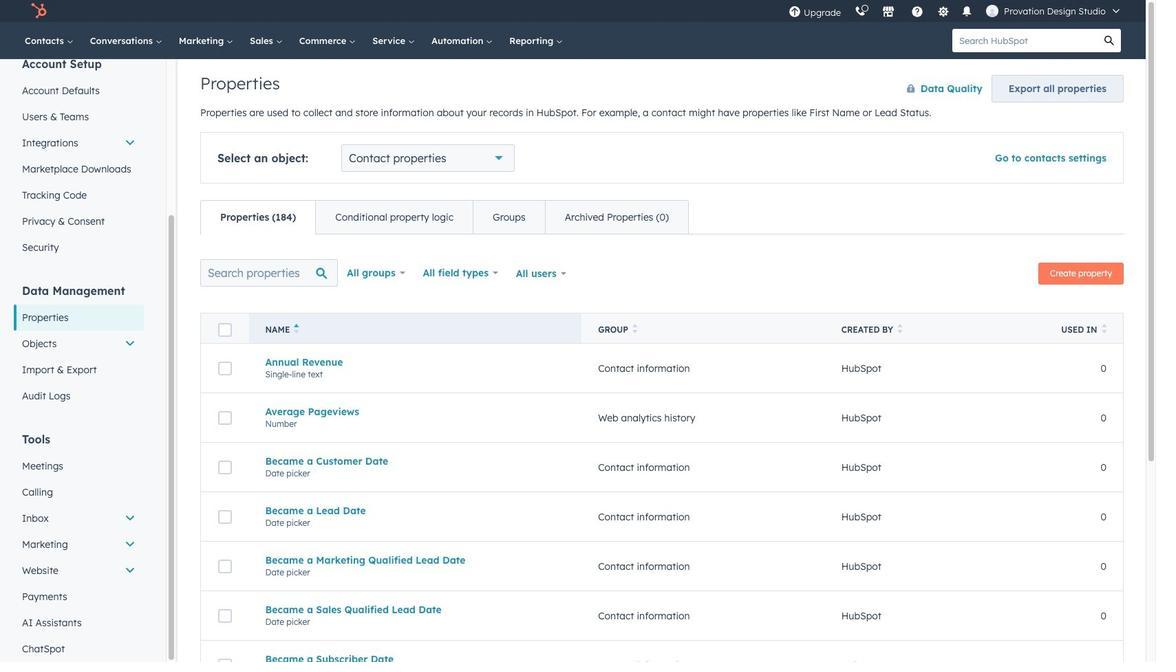 Task type: describe. For each thing, give the bounding box(es) containing it.
Search search field
[[200, 259, 338, 287]]

1 press to sort. element from the left
[[632, 324, 638, 336]]

marketplaces image
[[882, 6, 895, 19]]

press to sort. image
[[632, 324, 638, 334]]

tools element
[[14, 432, 144, 663]]



Task type: vqa. For each thing, say whether or not it's contained in the screenshot.
second Press to sort. element from left
yes



Task type: locate. For each thing, give the bounding box(es) containing it.
ascending sort. press to sort descending. image
[[294, 324, 299, 334]]

3 press to sort. element from the left
[[1101, 324, 1107, 336]]

1 horizontal spatial press to sort. image
[[1101, 324, 1107, 334]]

2 horizontal spatial press to sort. element
[[1101, 324, 1107, 336]]

0 horizontal spatial press to sort. image
[[897, 324, 903, 334]]

account setup element
[[14, 56, 144, 261]]

Search HubSpot search field
[[952, 29, 1098, 52]]

menu
[[782, 0, 1129, 22]]

0 horizontal spatial press to sort. element
[[632, 324, 638, 336]]

1 horizontal spatial press to sort. element
[[897, 324, 903, 336]]

2 press to sort. element from the left
[[897, 324, 903, 336]]

press to sort. element
[[632, 324, 638, 336], [897, 324, 903, 336], [1101, 324, 1107, 336]]

tab list
[[200, 200, 689, 235]]

data management element
[[14, 284, 144, 409]]

1 press to sort. image from the left
[[897, 324, 903, 334]]

ascending sort. press to sort descending. element
[[294, 324, 299, 336]]

2 press to sort. image from the left
[[1101, 324, 1107, 334]]

press to sort. image
[[897, 324, 903, 334], [1101, 324, 1107, 334]]

james peterson image
[[986, 5, 999, 17]]

tab panel
[[200, 234, 1124, 663]]



